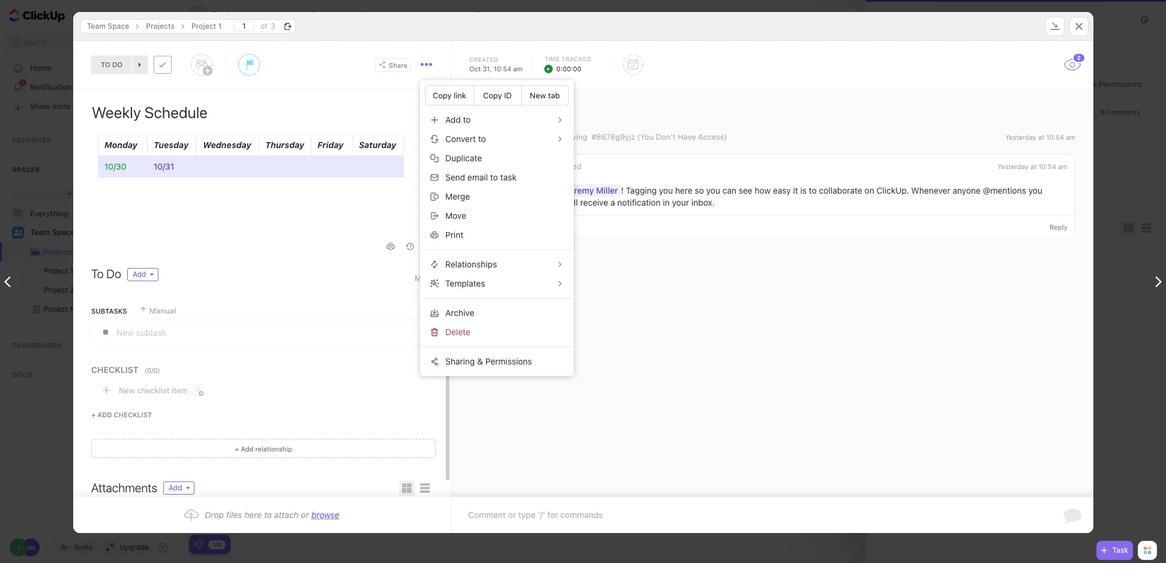 Task type: locate. For each thing, give the bounding box(es) containing it.
this
[[515, 132, 528, 142]]

0 horizontal spatial space
[[52, 228, 75, 237]]

task for this
[[530, 132, 545, 142]]

checklist down (0/0)
[[137, 386, 169, 395]]

1 vertical spatial permissions
[[485, 356, 532, 367]]

0 vertical spatial project 2 link
[[964, 15, 992, 23]]

upgrade
[[120, 543, 149, 552]]

0 vertical spatial checklist
[[137, 386, 169, 395]]

1 horizontal spatial at
[[1038, 133, 1044, 141]]

0 horizontal spatial 3
[[259, 158, 264, 167]]

schedule right weekly
[[269, 180, 304, 190]]

here
[[675, 186, 692, 196], [244, 510, 262, 520]]

permissions down delete link
[[485, 356, 532, 367]]

access)
[[698, 132, 727, 142]]

project for the left "project 2" link
[[44, 286, 68, 295]]

duplicate link
[[425, 149, 569, 168]]

0 vertical spatial schedule
[[93, 105, 168, 126]]

project 2
[[964, 15, 992, 23], [44, 286, 74, 295]]

0 vertical spatial yesterday
[[1005, 133, 1036, 141]]

0 vertical spatial 1
[[218, 21, 221, 30]]

add to
[[445, 115, 471, 125]]

team space inside sidebar navigation
[[30, 228, 75, 237]]

0 vertical spatial task
[[530, 132, 545, 142]]

send email to task
[[445, 172, 517, 182]]

see
[[738, 186, 752, 196]]

1 horizontal spatial add
[[445, 115, 461, 125]]

sidebar navigation
[[0, 0, 181, 564]]

schedule up monday
[[93, 105, 168, 126]]

project inside task locations element
[[191, 21, 216, 30]]

add down checklist
[[97, 411, 112, 419]]

show
[[30, 101, 50, 111]]

1 horizontal spatial space
[[107, 21, 129, 30]]

to right is
[[809, 186, 816, 196]]

projects button
[[207, 2, 249, 28]]

1 vertical spatial +
[[91, 411, 95, 419]]

share button inside task details element
[[375, 58, 411, 72]]

1 horizontal spatial share button
[[1116, 5, 1155, 25]]

copy inside button
[[433, 91, 452, 100]]

space inside sidebar navigation
[[52, 228, 75, 237]]

thursday
[[265, 140, 304, 150]]

oct
[[469, 65, 480, 73]]

browse down reply
[[1065, 268, 1094, 278]]

1 vertical spatial browse
[[311, 510, 339, 520]]

2 vertical spatial new
[[119, 386, 135, 395]]

sharing & permissions link up 0
[[1042, 76, 1148, 92]]

1 horizontal spatial 2
[[259, 135, 264, 144]]

checklist down new checklist item
[[113, 411, 152, 419]]

1/4
[[212, 541, 222, 548]]

archive
[[445, 308, 474, 318]]

you
[[659, 186, 673, 196], [706, 186, 720, 196], [1028, 186, 1042, 196]]

browse right or at the left bottom of page
[[311, 510, 339, 520]]

1 horizontal spatial browse link
[[1065, 268, 1094, 278]]

at for created this task by copying
[[1038, 133, 1044, 141]]

0 horizontal spatial schedule
[[93, 105, 168, 126]]

list link
[[280, 0, 299, 30]]

copy link
[[433, 91, 466, 100]]

2 horizontal spatial team space
[[884, 15, 922, 23]]

here up your
[[675, 186, 692, 196]]

easy
[[773, 186, 791, 196]]

new checklist item
[[119, 386, 187, 395]]

1 vertical spatial share
[[389, 61, 407, 69]]

projects inside button
[[212, 10, 249, 20]]

1 vertical spatial project 1
[[44, 266, 73, 275]]

3 you from the left
[[1028, 186, 1042, 196]]

0 horizontal spatial sharing
[[445, 356, 475, 367]]

sharing & permissions up 0
[[1061, 79, 1143, 89]]

0 vertical spatial at
[[1038, 133, 1044, 141]]

convert to
[[445, 134, 486, 144]]

1 horizontal spatial team space
[[87, 21, 129, 30]]

yesterday for created this task by copying
[[1005, 133, 1036, 141]]

sharing & permissions link down delete link
[[425, 352, 569, 371]]

1 vertical spatial task
[[1112, 546, 1128, 555]]

0 vertical spatial share button
[[1116, 5, 1155, 25]]

copy left id
[[483, 91, 502, 100]]

you up the in at the top
[[659, 186, 673, 196]]

(0/0)
[[144, 366, 160, 374]]

0 vertical spatial sharing
[[1061, 79, 1089, 89]]

1 left to
[[70, 266, 73, 275]]

0 horizontal spatial new
[[119, 386, 135, 395]]

project for project notes link
[[44, 305, 68, 314]]

0 vertical spatial permissions
[[1099, 79, 1143, 89]]

here right files
[[244, 510, 262, 520]]

0 horizontal spatial add
[[97, 411, 112, 419]]

yesterday at 10:54 am
[[1005, 133, 1075, 141], [997, 163, 1067, 171]]

permissions up "0 comments"
[[1099, 79, 1143, 89]]

copy for copy link
[[433, 91, 452, 100]]

1 horizontal spatial share
[[1131, 11, 1151, 20]]

&
[[1091, 79, 1097, 89], [477, 356, 483, 367]]

+ add checklist
[[91, 411, 152, 419]]

search up "home"
[[23, 38, 47, 47]]

0 vertical spatial 10:54
[[493, 65, 511, 73]]

1 vertical spatial task
[[500, 172, 517, 182]]

send
[[445, 172, 465, 182]]

upgrade link
[[101, 540, 154, 556]]

3 for task 3
[[259, 158, 264, 167]]

attachments
[[91, 481, 157, 495]]

New subtask text field
[[116, 322, 432, 343]]

1 you from the left
[[659, 186, 673, 196]]

duplicate
[[445, 153, 482, 163]]

automations
[[1042, 10, 1086, 19]]

new for new checklist item
[[119, 386, 135, 395]]

3 right of
[[270, 21, 275, 30]]

everything link
[[0, 204, 181, 223]]

drop files here to attach or browse
[[205, 510, 339, 520]]

0 horizontal spatial copy
[[433, 91, 452, 100]]

to inside dropdown button
[[478, 134, 486, 144]]

0 vertical spatial yesterday at 10:54 am
[[1005, 133, 1075, 141]]

your
[[672, 198, 689, 208]]

whenever
[[911, 186, 950, 196]]

0 vertical spatial project 2
[[964, 15, 992, 23]]

0 vertical spatial am
[[513, 65, 522, 73]]

0 vertical spatial task
[[240, 158, 257, 167]]

copy id
[[483, 91, 512, 100]]

0 vertical spatial +
[[224, 317, 229, 325]]

permissions
[[1099, 79, 1143, 89], [485, 356, 532, 367]]

search left the tasks...
[[201, 36, 225, 45]]

1 horizontal spatial sharing
[[1061, 79, 1089, 89]]

so
[[694, 186, 704, 196]]

project 1 inside sidebar navigation
[[44, 266, 73, 275]]

on
[[864, 186, 874, 196]]

1 horizontal spatial task
[[500, 172, 517, 182]]

you right @mentions
[[1028, 186, 1042, 196]]

1 vertical spatial checklist
[[113, 411, 152, 419]]

new tab link
[[521, 85, 569, 106]]

0 vertical spatial project 1 link
[[185, 19, 227, 33]]

1 horizontal spatial search
[[201, 36, 225, 45]]

created
[[485, 132, 512, 142]]

1 vertical spatial schedule
[[269, 180, 304, 190]]

copy left link
[[433, 91, 452, 100]]

1 up search tasks...
[[218, 21, 221, 30]]

here inside ! tagging you here so you can see how easy it is to collaborate on clickup. whenever anyone @mentions you about work, you'll receive a notification in your inbox.
[[675, 186, 692, 196]]

task for to
[[500, 172, 517, 182]]

commented
[[538, 162, 581, 171]]

0 horizontal spatial at
[[1030, 163, 1036, 171]]

project 2 inside sidebar navigation
[[44, 286, 74, 295]]

2 vertical spatial 10:54
[[1038, 163, 1056, 171]]

1 vertical spatial browse link
[[311, 510, 339, 520]]

3 inside task locations element
[[270, 21, 275, 30]]

0 horizontal spatial search
[[23, 38, 47, 47]]

1 horizontal spatial here
[[675, 186, 692, 196]]

browse inside schedule dialog
[[311, 510, 339, 520]]

0 horizontal spatial team
[[30, 228, 50, 237]]

archive link
[[425, 304, 569, 323]]

more
[[52, 101, 71, 111]]

project 2 link
[[964, 15, 992, 23], [0, 281, 157, 300]]

table link
[[486, 0, 512, 30]]

checklist
[[91, 365, 138, 375]]

1 horizontal spatial schedule
[[269, 180, 304, 190]]

0 horizontal spatial team space
[[30, 228, 75, 237]]

1 vertical spatial 10:54
[[1046, 133, 1064, 141]]

3 up weekly
[[259, 158, 264, 167]]

sharing
[[1061, 79, 1089, 89], [445, 356, 475, 367]]

a
[[610, 198, 615, 208]]

project 1 link up notes
[[0, 262, 157, 281]]

project 1 left to
[[44, 266, 73, 275]]

monday
[[104, 140, 137, 150]]

add up convert
[[445, 115, 461, 125]]

1 horizontal spatial sharing & permissions link
[[1042, 76, 1148, 92]]

1 copy from the left
[[433, 91, 452, 100]]

add inside add to "dropdown button"
[[445, 115, 461, 125]]

1 vertical spatial yesterday at 10:54 am
[[997, 163, 1067, 171]]

10:54 inside created oct 31, 10:54 am
[[493, 65, 511, 73]]

1
[[218, 21, 221, 30], [70, 266, 73, 275]]

0 vertical spatial here
[[675, 186, 692, 196]]

1 horizontal spatial 1
[[218, 21, 221, 30]]

new for new tab
[[530, 90, 546, 100]]

0 horizontal spatial share
[[389, 61, 407, 69]]

0 vertical spatial 3
[[270, 21, 275, 30]]

move
[[445, 211, 466, 221]]

1 vertical spatial at
[[1030, 163, 1036, 171]]

+ inside task body element
[[91, 411, 95, 419]]

projects link
[[930, 15, 956, 23], [140, 19, 180, 33], [1, 242, 145, 262]]

anyone
[[952, 186, 980, 196]]

search inside sidebar navigation
[[23, 38, 47, 47]]

sharing & permissions down delete link
[[445, 356, 532, 367]]

saturday
[[359, 140, 396, 150]]

team inside task locations element
[[87, 21, 105, 30]]

0 horizontal spatial here
[[244, 510, 262, 520]]

browse link right or at the left bottom of page
[[311, 510, 339, 520]]

attach
[[274, 510, 298, 520]]

0 horizontal spatial permissions
[[485, 356, 532, 367]]

1 horizontal spatial 3
[[270, 21, 275, 30]]

sharing & permissions
[[1061, 79, 1143, 89], [445, 356, 532, 367]]

to do
[[91, 267, 121, 281]]

0 horizontal spatial task
[[246, 317, 260, 325]]

1 horizontal spatial project 1 link
[[185, 19, 227, 33]]

task
[[530, 132, 545, 142], [500, 172, 517, 182], [246, 317, 260, 325]]

schedule
[[93, 105, 168, 126], [269, 180, 304, 190]]

projects
[[212, 10, 249, 20], [930, 15, 956, 23], [146, 21, 174, 30], [43, 247, 73, 257]]

+ for + add checklist
[[91, 411, 95, 419]]

1 horizontal spatial project 1
[[191, 21, 221, 30]]

link
[[454, 91, 466, 100]]

team space inside task locations element
[[87, 21, 129, 30]]

0 vertical spatial 2
[[988, 15, 992, 23]]

10/31
[[153, 161, 174, 172]]

new inside task body element
[[119, 386, 135, 395]]

3
[[270, 21, 275, 30], [259, 158, 264, 167]]

2 horizontal spatial you
[[1028, 186, 1042, 196]]

0 horizontal spatial &
[[477, 356, 483, 367]]

2 horizontal spatial new
[[530, 90, 546, 100]]

2 vertical spatial 2
[[70, 286, 74, 295]]

project 1 link up search tasks...
[[185, 19, 227, 33]]

0 horizontal spatial share button
[[375, 58, 411, 72]]

0 horizontal spatial project 1
[[44, 266, 73, 275]]

share
[[1131, 11, 1151, 20], [389, 61, 407, 69]]

share inside task details element
[[389, 61, 407, 69]]

search tasks...
[[201, 36, 251, 45]]

copy
[[433, 91, 452, 100], [483, 91, 502, 100]]

0 horizontal spatial project 2 link
[[0, 281, 157, 300]]

1 vertical spatial project 2 link
[[0, 281, 157, 300]]

0 horizontal spatial project 2
[[44, 286, 74, 295]]

invite
[[74, 543, 93, 552]]

1 vertical spatial yesterday
[[997, 163, 1028, 171]]

1 vertical spatial sharing
[[445, 356, 475, 367]]

to up convert to
[[463, 115, 471, 125]]

0 vertical spatial new
[[530, 90, 546, 100]]

share button
[[1116, 5, 1155, 25], [375, 58, 411, 72]]

projects inside task locations element
[[146, 21, 174, 30]]

copy inside 'button'
[[483, 91, 502, 100]]

am inside created oct 31, 10:54 am
[[513, 65, 522, 73]]

project 1 up search tasks...
[[191, 21, 221, 30]]

am
[[513, 65, 522, 73], [1066, 133, 1075, 141], [1058, 163, 1067, 171]]

templates button
[[425, 274, 569, 293]]

0 vertical spatial browse
[[1065, 268, 1094, 278]]

to right convert
[[478, 134, 486, 144]]

2 copy from the left
[[483, 91, 502, 100]]

convert to button
[[425, 130, 569, 149]]

you right so
[[706, 186, 720, 196]]

task inside schedule dialog
[[530, 132, 545, 142]]

1 horizontal spatial you
[[706, 186, 720, 196]]

to left attach
[[264, 510, 272, 520]]

1 horizontal spatial team
[[87, 21, 105, 30]]

minimize task image
[[1050, 22, 1060, 30]]

browse link down reply
[[1065, 268, 1094, 278]]

friday
[[317, 140, 343, 150]]

1 horizontal spatial project 2
[[964, 15, 992, 23]]

delete
[[445, 327, 470, 337]]

task body element
[[73, 89, 450, 516]]

0 horizontal spatial browse link
[[311, 510, 339, 520]]

1 vertical spatial project 2
[[44, 286, 74, 295]]

0 horizontal spatial task
[[240, 158, 257, 167]]

subtasks
[[91, 307, 127, 315]]

1 horizontal spatial copy
[[483, 91, 502, 100]]

add
[[445, 115, 461, 125], [97, 411, 112, 419]]

yesterday at 10:54 am for commented
[[997, 163, 1067, 171]]



Task type: vqa. For each thing, say whether or not it's contained in the screenshot.
the bottommost Browse
yes



Task type: describe. For each thing, give the bounding box(es) containing it.
task for task 3
[[240, 158, 257, 167]]

search for search
[[23, 38, 47, 47]]

notification
[[617, 198, 660, 208]]

about
[[509, 198, 532, 208]]

have
[[677, 132, 696, 142]]

! tagging you here so you can see how easy it is to collaborate on clickup. whenever anyone @mentions you about work, you'll receive a notification in your inbox.
[[509, 186, 1044, 208]]

0 comments
[[1100, 108, 1140, 116]]

new tab
[[530, 90, 560, 100]]

Search tasks... text field
[[201, 32, 301, 49]]

onboarding checklist button image
[[194, 540, 203, 550]]

tagging
[[626, 186, 656, 196]]

favorites
[[12, 136, 51, 144]]

don't
[[656, 132, 675, 142]]

yesterday for commented
[[997, 163, 1028, 171]]

schedule inside task body element
[[93, 105, 168, 126]]

project notes link
[[0, 300, 157, 319]]

1 horizontal spatial &
[[1091, 79, 1097, 89]]

1 inside sidebar navigation
[[70, 266, 73, 275]]

checklist (0/0)
[[91, 365, 160, 375]]

‎task 2 link
[[237, 129, 808, 150]]

!
[[621, 186, 623, 196]]

tracked
[[561, 55, 591, 62]]

@mentions
[[983, 186, 1026, 196]]

1 horizontal spatial project 2 link
[[964, 15, 992, 23]]

project for bottom project 1 link
[[44, 266, 68, 275]]

automations button
[[1036, 6, 1092, 24]]

2 you from the left
[[706, 186, 720, 196]]

inbox.
[[691, 198, 714, 208]]

‎task 2
[[240, 135, 264, 144]]

everything
[[30, 209, 69, 218]]

weekly
[[240, 180, 267, 190]]

1 inside task locations element
[[218, 21, 221, 30]]

to inside "dropdown button"
[[463, 115, 471, 125]]

work,
[[534, 198, 555, 208]]

project notes
[[44, 305, 90, 314]]

relationships button
[[425, 255, 569, 274]]

time tracked
[[544, 55, 591, 62]]

+ for + new task
[[224, 317, 229, 325]]

2 horizontal spatial 2
[[988, 15, 992, 23]]

0 horizontal spatial sharing & permissions link
[[425, 352, 569, 371]]

to
[[91, 267, 103, 281]]

2 inside sidebar navigation
[[70, 286, 74, 295]]

team inside sidebar navigation
[[30, 228, 50, 237]]

tuesday
[[153, 140, 188, 150]]

how
[[754, 186, 770, 196]]

0 vertical spatial sharing & permissions link
[[1042, 76, 1148, 92]]

31,
[[482, 65, 491, 73]]

+ new task
[[224, 317, 260, 325]]

task locations element
[[73, 12, 1093, 41]]

table
[[486, 10, 507, 20]]

2 horizontal spatial team
[[884, 15, 901, 23]]

copying
[[558, 132, 587, 142]]

drop
[[205, 510, 224, 520]]

print link
[[425, 226, 569, 245]]

tasks...
[[227, 36, 251, 45]]

space inside task locations element
[[107, 21, 129, 30]]

2 horizontal spatial space
[[903, 15, 922, 23]]

you'll
[[557, 198, 578, 208]]

1 vertical spatial new
[[231, 317, 244, 325]]

receive
[[580, 198, 608, 208]]

yesterday at 10:54 am for created this task by copying
[[1005, 133, 1075, 141]]

comments
[[1106, 108, 1140, 116]]

delete link
[[425, 323, 569, 342]]

task 3
[[240, 158, 264, 167]]

gantt
[[436, 10, 458, 20]]

am for commented
[[1058, 163, 1067, 171]]

10:54 for created this task by copying
[[1046, 133, 1064, 141]]

templates
[[445, 278, 485, 289]]

in
[[663, 198, 669, 208]]

board
[[322, 10, 345, 20]]

created
[[469, 56, 498, 63]]

0 vertical spatial browse link
[[1065, 268, 1094, 278]]

of
[[260, 21, 267, 30]]

you
[[469, 132, 483, 142]]

merge
[[445, 191, 470, 202]]

item
[[171, 386, 187, 395]]

onboarding checklist button element
[[194, 540, 203, 550]]

task details element
[[73, 41, 1093, 89]]

1 horizontal spatial browse
[[1065, 268, 1094, 278]]

copy for copy id
[[483, 91, 502, 100]]

0 horizontal spatial sharing & permissions
[[445, 356, 532, 367]]

1 vertical spatial project 1 link
[[0, 262, 157, 281]]

notifications link
[[0, 77, 181, 97]]

10:54 for commented
[[1038, 163, 1056, 171]]

calendar
[[373, 10, 409, 20]]

search for search tasks...
[[201, 36, 225, 45]]

it
[[793, 186, 798, 196]]

tab
[[548, 90, 560, 100]]

home link
[[0, 58, 181, 77]]

favorites button
[[0, 125, 181, 154]]

you created this task by copying #8678g9yjz (you don't have access)
[[469, 132, 727, 142]]

merge link
[[425, 187, 569, 206]]

2 vertical spatial task
[[246, 317, 260, 325]]

task settings image
[[424, 63, 427, 66]]

10/30
[[104, 161, 126, 172]]

Set task position in this List number field
[[233, 21, 254, 31]]

2 inside ‎task 2 link
[[259, 135, 264, 144]]

or
[[301, 510, 309, 520]]

to inside ! tagging you here so you can see how easy it is to collaborate on clickup. whenever anyone @mentions you about work, you'll receive a notification in your inbox.
[[809, 186, 816, 196]]

user friends image
[[14, 229, 23, 236]]

3 for of 3
[[270, 21, 275, 30]]

task for task
[[1112, 546, 1128, 555]]

list info image
[[253, 75, 261, 82]]

Edit task name text field
[[92, 102, 432, 122]]

move link
[[425, 206, 569, 226]]

reply
[[1049, 223, 1067, 231]]

1 vertical spatial &
[[477, 356, 483, 367]]

copy id button
[[473, 85, 521, 106]]

weekly schedule link
[[237, 175, 808, 196]]

0 vertical spatial share
[[1131, 11, 1151, 20]]

calendar link
[[373, 0, 414, 30]]

schedule dialog
[[73, 12, 1093, 534]]

1 horizontal spatial sharing & permissions
[[1061, 79, 1143, 89]]

am for created this task by copying
[[1066, 133, 1075, 141]]

email
[[467, 172, 488, 182]]

docs
[[12, 371, 32, 379]]

notes
[[70, 305, 90, 314]]

wednesday
[[203, 140, 251, 150]]

weekly schedule
[[240, 180, 304, 190]]

1 vertical spatial here
[[244, 510, 262, 520]]

projects inside sidebar navigation
[[43, 247, 73, 257]]

(you
[[637, 132, 653, 142]]

notifications
[[30, 82, 76, 92]]

team space link inside task locations element
[[81, 19, 135, 33]]

collaborate
[[819, 186, 862, 196]]

add inside task body element
[[97, 411, 112, 419]]

project 1 inside task locations element
[[191, 21, 221, 30]]

0
[[1100, 108, 1105, 116]]

at for commented
[[1030, 163, 1036, 171]]

dashboards
[[12, 341, 62, 349]]

to right email
[[490, 172, 498, 182]]



